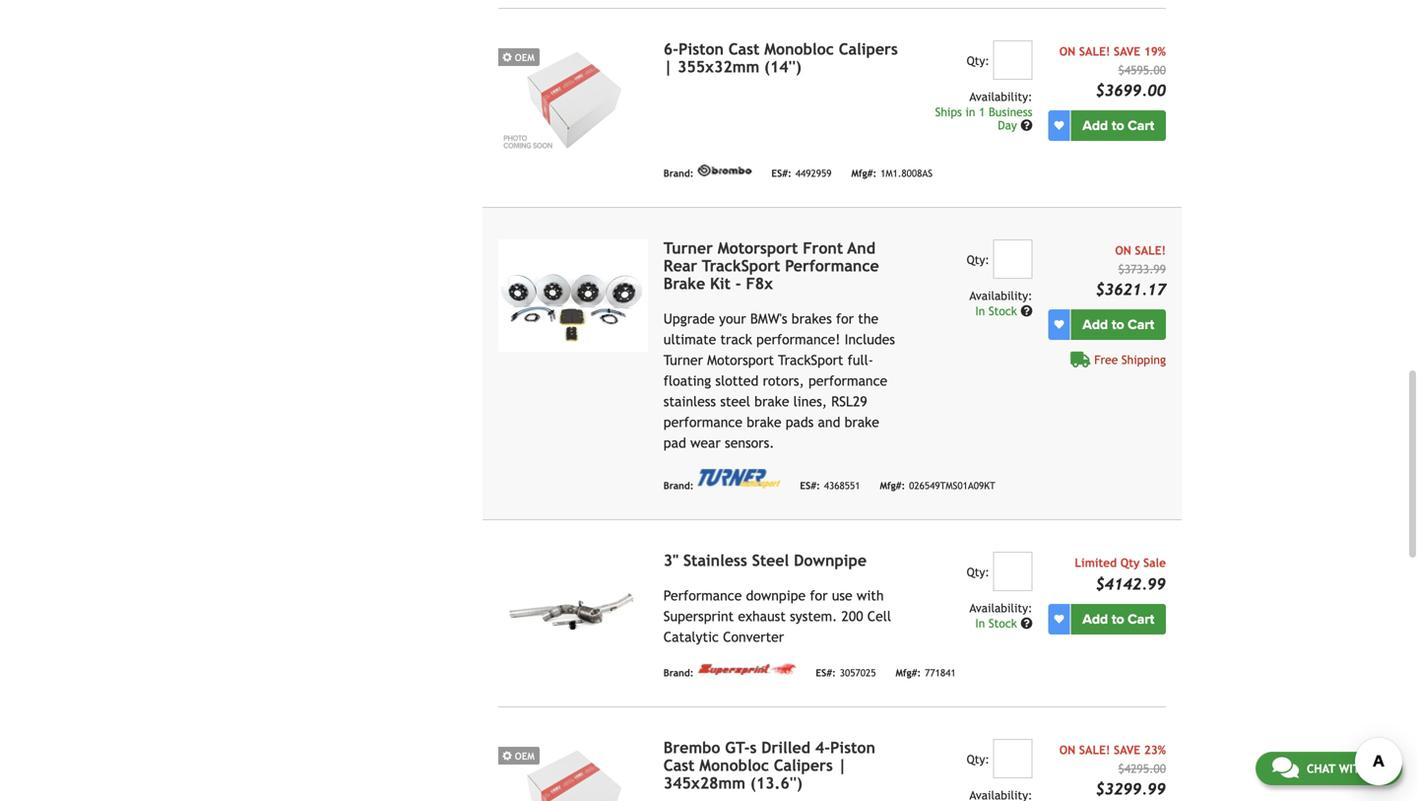 Task type: locate. For each thing, give the bounding box(es) containing it.
3 cart from the top
[[1128, 611, 1155, 628]]

es#:
[[772, 167, 792, 179], [800, 480, 820, 491], [816, 667, 836, 678]]

0 vertical spatial for
[[836, 311, 854, 327]]

2 vertical spatial brand:
[[664, 667, 694, 678]]

sale! inside on sale!                         save 19% $4595.00 $3699.00
[[1080, 45, 1111, 58]]

1 cart from the top
[[1128, 117, 1155, 134]]

on for 23%
[[1060, 743, 1076, 757]]

200
[[842, 609, 864, 624]]

0 vertical spatial question circle image
[[1021, 119, 1033, 131]]

1 to from the top
[[1112, 117, 1125, 134]]

3 qty: from the top
[[967, 565, 990, 579]]

motorsport inside upgrade your bmw's brakes for the ultimate track performance! includes turner motorsport tracksport full- floating slotted rotors, performance stainless steel brake lines, rsl29 performance brake pads and brake pad wear sensors.
[[708, 352, 774, 368]]

floating
[[664, 373, 712, 389]]

0 vertical spatial |
[[664, 58, 673, 76]]

2 vertical spatial add
[[1083, 611, 1109, 628]]

tracksport inside upgrade your bmw's brakes for the ultimate track performance! includes turner motorsport tracksport full- floating slotted rotors, performance stainless steel brake lines, rsl29 performance brake pads and brake pad wear sensors.
[[778, 352, 844, 368]]

1 vertical spatial monobloc
[[700, 756, 769, 775]]

upgrade
[[664, 311, 715, 327]]

$3733.99
[[1119, 262, 1167, 276]]

1 horizontal spatial calipers
[[839, 40, 898, 58]]

1 vertical spatial in
[[976, 617, 986, 630]]

save up $4595.00
[[1114, 45, 1141, 58]]

1 add to cart button from the top
[[1071, 111, 1167, 141]]

on inside on sale!                         save 19% $4595.00 $3699.00
[[1060, 45, 1076, 58]]

thumbnail image image for brembo gt-s drilled 4-piston cast monobloc calipers | 345x28mm (13.6'')
[[498, 739, 648, 801]]

0 vertical spatial es#:
[[772, 167, 792, 179]]

2 vertical spatial es#:
[[816, 667, 836, 678]]

0 vertical spatial thumbnail image image
[[498, 41, 648, 153]]

add right add to wish list icon
[[1083, 611, 1109, 628]]

$4142.99
[[1096, 575, 1167, 593]]

cast left gt-
[[664, 756, 695, 775]]

355x32mm
[[678, 58, 760, 76]]

with
[[857, 588, 884, 604], [1340, 762, 1369, 775]]

s
[[750, 739, 757, 757]]

to down $4142.99 at the right of the page
[[1112, 611, 1125, 628]]

on
[[1060, 45, 1076, 58], [1116, 244, 1132, 257], [1060, 743, 1076, 757]]

1 vertical spatial for
[[810, 588, 828, 604]]

0 vertical spatial performance
[[785, 257, 880, 275]]

in stock for 3" stainless steel downpipe
[[976, 617, 1021, 630]]

performance up supersprint at bottom
[[664, 588, 742, 604]]

1 save from the top
[[1114, 45, 1141, 58]]

sale! up "$3699.00"
[[1080, 45, 1111, 58]]

1 horizontal spatial |
[[838, 756, 847, 775]]

in stock for turner motorsport front and rear tracksport performance brake kit - f8x
[[976, 304, 1021, 318]]

on up "$3733.99"
[[1116, 244, 1132, 257]]

save inside on sale!                         save 19% $4595.00 $3699.00
[[1114, 45, 1141, 58]]

0 vertical spatial availability:
[[970, 90, 1033, 104]]

1 vertical spatial with
[[1340, 762, 1369, 775]]

performance
[[785, 257, 880, 275], [664, 588, 742, 604]]

0 vertical spatial in stock
[[976, 304, 1021, 318]]

mfg#: right 4368551
[[880, 480, 906, 491]]

track
[[721, 332, 753, 348]]

0 horizontal spatial |
[[664, 58, 673, 76]]

free shipping
[[1095, 353, 1167, 367]]

add to cart button down $4142.99 at the right of the page
[[1071, 604, 1167, 635]]

on left 23%
[[1060, 743, 1076, 757]]

brembo gt-s drilled 4-piston cast monobloc calipers | 345x28mm (13.6'')
[[664, 739, 876, 792]]

3 add to cart from the top
[[1083, 611, 1155, 628]]

cart
[[1128, 117, 1155, 134], [1128, 316, 1155, 333], [1128, 611, 1155, 628]]

es#: left 4368551
[[800, 480, 820, 491]]

0 vertical spatial turner
[[664, 239, 713, 257]]

mfg#: for and
[[880, 480, 906, 491]]

2 add to cart button from the top
[[1071, 310, 1167, 340]]

1 vertical spatial add to cart
[[1083, 316, 1155, 333]]

add to cart button for $3699.00
[[1071, 111, 1167, 141]]

sale! up "$3733.99"
[[1135, 244, 1167, 257]]

qty:
[[967, 54, 990, 68], [967, 253, 990, 267], [967, 565, 990, 579], [967, 752, 990, 766]]

2 add to wish list image from the top
[[1055, 320, 1065, 330]]

2 save from the top
[[1114, 743, 1141, 757]]

performance up rsl29
[[809, 373, 888, 389]]

monobloc inside 6-piston cast monobloc calipers | 355x32mm (14'')
[[765, 40, 834, 58]]

mfg#: 026549tms01a09kt
[[880, 480, 996, 491]]

3 add to cart button from the top
[[1071, 604, 1167, 635]]

2 vertical spatial cart
[[1128, 611, 1155, 628]]

2 vertical spatial add to cart button
[[1071, 604, 1167, 635]]

19%
[[1145, 45, 1167, 58]]

for inside performance downpipe for use with supersprint exhaust system. 200 cell catalytic converter
[[810, 588, 828, 604]]

0 vertical spatial add to cart button
[[1071, 111, 1167, 141]]

1 horizontal spatial cast
[[729, 40, 760, 58]]

0 vertical spatial add to wish list image
[[1055, 121, 1065, 131]]

0 horizontal spatial calipers
[[774, 756, 833, 775]]

add to cart up free shipping
[[1083, 316, 1155, 333]]

lines,
[[794, 394, 827, 410]]

business
[[989, 105, 1033, 119]]

0 vertical spatial in
[[976, 304, 986, 318]]

1 horizontal spatial performance
[[785, 257, 880, 275]]

monobloc
[[765, 40, 834, 58], [700, 756, 769, 775]]

0 vertical spatial monobloc
[[765, 40, 834, 58]]

1 vertical spatial performance
[[664, 415, 743, 430]]

0 vertical spatial add to cart
[[1083, 117, 1155, 134]]

0 horizontal spatial performance
[[664, 415, 743, 430]]

question circle image
[[1021, 119, 1033, 131], [1021, 305, 1033, 317]]

includes
[[845, 332, 896, 348]]

brand: left brembo - corporate logo on the top
[[664, 167, 694, 179]]

add to cart button down "$3699.00"
[[1071, 111, 1167, 141]]

cast left "(14'')"
[[729, 40, 760, 58]]

1 question circle image from the top
[[1021, 119, 1033, 131]]

1 in stock from the top
[[976, 304, 1021, 318]]

cart down "$3699.00"
[[1128, 117, 1155, 134]]

save for $3299.99
[[1114, 743, 1141, 757]]

1 in from the top
[[976, 304, 986, 318]]

turner inside turner motorsport front and rear tracksport performance brake kit - f8x
[[664, 239, 713, 257]]

0 vertical spatial add
[[1083, 117, 1109, 134]]

save
[[1114, 45, 1141, 58], [1114, 743, 1141, 757]]

add to wish list image
[[1055, 121, 1065, 131], [1055, 320, 1065, 330]]

turner inside upgrade your bmw's brakes for the ultimate track performance! includes turner motorsport tracksport full- floating slotted rotors, performance stainless steel brake lines, rsl29 performance brake pads and brake pad wear sensors.
[[664, 352, 703, 368]]

$3621.17
[[1096, 281, 1167, 299]]

question circle image for in stock
[[1021, 305, 1033, 317]]

1 add to cart from the top
[[1083, 117, 1155, 134]]

0 vertical spatial brand:
[[664, 167, 694, 179]]

to down "$3699.00"
[[1112, 117, 1125, 134]]

3 availability: from the top
[[970, 601, 1033, 615]]

1 thumbnail image image from the top
[[498, 41, 648, 153]]

1 vertical spatial brand:
[[664, 480, 694, 491]]

0 vertical spatial sale!
[[1080, 45, 1111, 58]]

ships
[[936, 105, 962, 119]]

for inside upgrade your bmw's brakes for the ultimate track performance! includes turner motorsport tracksport full- floating slotted rotors, performance stainless steel brake lines, rsl29 performance brake pads and brake pad wear sensors.
[[836, 311, 854, 327]]

question circle image
[[1021, 617, 1033, 629]]

add
[[1083, 117, 1109, 134], [1083, 316, 1109, 333], [1083, 611, 1109, 628]]

2 add from the top
[[1083, 316, 1109, 333]]

1 vertical spatial piston
[[831, 739, 876, 757]]

1 horizontal spatial performance
[[809, 373, 888, 389]]

on inside on sale!                         save 23% $4295.00 $3299.99
[[1060, 743, 1076, 757]]

motorsport
[[718, 239, 798, 257], [708, 352, 774, 368]]

add to cart button up free shipping
[[1071, 310, 1167, 340]]

|
[[664, 58, 673, 76], [838, 756, 847, 775]]

3 add from the top
[[1083, 611, 1109, 628]]

2 vertical spatial add to cart
[[1083, 611, 1155, 628]]

2 vertical spatial availability:
[[970, 601, 1033, 615]]

2 turner from the top
[[664, 352, 703, 368]]

brand: for turner
[[664, 480, 694, 491]]

availability:
[[970, 90, 1033, 104], [970, 289, 1033, 303], [970, 601, 1033, 615]]

to for $3699.00
[[1112, 117, 1125, 134]]

0 horizontal spatial piston
[[679, 40, 724, 58]]

brakes
[[792, 311, 832, 327]]

in
[[976, 304, 986, 318], [976, 617, 986, 630]]

| inside brembo gt-s drilled 4-piston cast monobloc calipers | 345x28mm (13.6'')
[[838, 756, 847, 775]]

1 vertical spatial save
[[1114, 743, 1141, 757]]

downpipe
[[746, 588, 806, 604]]

cart for $3699.00
[[1128, 117, 1155, 134]]

0 horizontal spatial for
[[810, 588, 828, 604]]

2 cart from the top
[[1128, 316, 1155, 333]]

kit
[[710, 275, 731, 293]]

0 vertical spatial cast
[[729, 40, 760, 58]]

brand: down the "pad"
[[664, 480, 694, 491]]

on sale!                         save 19% $4595.00 $3699.00
[[1060, 45, 1167, 100]]

mfg#:
[[852, 167, 877, 179], [880, 480, 906, 491], [896, 667, 921, 678]]

your
[[719, 311, 746, 327]]

1 vertical spatial calipers
[[774, 756, 833, 775]]

brembo - corporate logo image
[[698, 165, 752, 177]]

1 vertical spatial thumbnail image image
[[498, 739, 648, 801]]

1 vertical spatial turner
[[664, 352, 703, 368]]

brand: for 3"
[[664, 667, 694, 678]]

gt-
[[725, 739, 750, 757]]

add to cart down $4142.99 at the right of the page
[[1083, 611, 1155, 628]]

save inside on sale!                         save 23% $4295.00 $3299.99
[[1114, 743, 1141, 757]]

rsl29
[[832, 394, 868, 410]]

calipers
[[839, 40, 898, 58], [774, 756, 833, 775]]

turner up the floating
[[664, 352, 703, 368]]

save for $3699.00
[[1114, 45, 1141, 58]]

1 vertical spatial on
[[1116, 244, 1132, 257]]

on sale!                         save 23% $4295.00 $3299.99
[[1060, 743, 1167, 798]]

1 horizontal spatial for
[[836, 311, 854, 327]]

es#: left "3057025"
[[816, 667, 836, 678]]

0 vertical spatial calipers
[[839, 40, 898, 58]]

cart up shipping
[[1128, 316, 1155, 333]]

2 brand: from the top
[[664, 480, 694, 491]]

mfg#: 771841
[[896, 667, 956, 678]]

1 vertical spatial add to wish list image
[[1055, 320, 1065, 330]]

for
[[836, 311, 854, 327], [810, 588, 828, 604]]

2 thumbnail image image from the top
[[498, 739, 648, 801]]

sale! up $3299.99
[[1080, 743, 1111, 757]]

1 horizontal spatial piston
[[831, 739, 876, 757]]

0 vertical spatial with
[[857, 588, 884, 604]]

1 add from the top
[[1083, 117, 1109, 134]]

to up free
[[1112, 316, 1125, 333]]

steel
[[752, 551, 789, 570]]

supersprint
[[664, 609, 734, 624]]

sale!
[[1080, 45, 1111, 58], [1135, 244, 1167, 257], [1080, 743, 1111, 757]]

1 turner from the top
[[664, 239, 713, 257]]

with up cell
[[857, 588, 884, 604]]

piston right the drilled at the bottom right of the page
[[831, 739, 876, 757]]

drilled
[[762, 739, 811, 757]]

2 in stock from the top
[[976, 617, 1021, 630]]

in for 3" stainless steel downpipe
[[976, 617, 986, 630]]

thumbnail image image
[[498, 41, 648, 153], [498, 739, 648, 801]]

piston left "(14'')"
[[679, 40, 724, 58]]

availability: for 3" stainless steel downpipe
[[970, 601, 1033, 615]]

1 vertical spatial performance
[[664, 588, 742, 604]]

tracksport inside turner motorsport front and rear tracksport performance brake kit - f8x
[[702, 257, 781, 275]]

2 add to cart from the top
[[1083, 316, 1155, 333]]

add to cart
[[1083, 117, 1155, 134], [1083, 316, 1155, 333], [1083, 611, 1155, 628]]

performance up wear
[[664, 415, 743, 430]]

mfg#: left 1m1.8008as
[[852, 167, 877, 179]]

4-
[[816, 739, 831, 757]]

brand: down catalytic
[[664, 667, 694, 678]]

exhaust
[[738, 609, 786, 624]]

upgrade your bmw's brakes for the ultimate track performance! includes turner motorsport tracksport full- floating slotted rotors, performance stainless steel brake lines, rsl29 performance brake pads and brake pad wear sensors.
[[664, 311, 896, 451]]

es#: 3057025
[[816, 667, 876, 678]]

| right 4-
[[838, 756, 847, 775]]

2 vertical spatial on
[[1060, 743, 1076, 757]]

es#: left 4492959
[[772, 167, 792, 179]]

1 vertical spatial es#:
[[800, 480, 820, 491]]

pads
[[786, 415, 814, 430]]

add down "$3699.00"
[[1083, 117, 1109, 134]]

1 vertical spatial |
[[838, 756, 847, 775]]

with left us on the bottom of page
[[1340, 762, 1369, 775]]

0 horizontal spatial with
[[857, 588, 884, 604]]

1 vertical spatial motorsport
[[708, 352, 774, 368]]

1 vertical spatial add to cart button
[[1071, 310, 1167, 340]]

4492959
[[796, 167, 832, 179]]

for up system.
[[810, 588, 828, 604]]

save up $4295.00
[[1114, 743, 1141, 757]]

add for $3699.00
[[1083, 117, 1109, 134]]

2 to from the top
[[1112, 316, 1125, 333]]

es#: for front
[[800, 480, 820, 491]]

0 vertical spatial cart
[[1128, 117, 1155, 134]]

motorsport up slotted
[[708, 352, 774, 368]]

None number field
[[994, 41, 1033, 80], [994, 240, 1033, 279], [994, 552, 1033, 591], [994, 739, 1033, 779], [994, 41, 1033, 80], [994, 240, 1033, 279], [994, 552, 1033, 591], [994, 739, 1033, 779]]

motorsport inside turner motorsport front and rear tracksport performance brake kit - f8x
[[718, 239, 798, 257]]

rear
[[664, 257, 698, 275]]

2 vertical spatial mfg#:
[[896, 667, 921, 678]]

add for $3621.17
[[1083, 316, 1109, 333]]

1 vertical spatial in stock
[[976, 617, 1021, 630]]

on left the 19%
[[1060, 45, 1076, 58]]

0 vertical spatial on
[[1060, 45, 1076, 58]]

add up free
[[1083, 316, 1109, 333]]

mfg#: left 771841
[[896, 667, 921, 678]]

for left the
[[836, 311, 854, 327]]

add to wish list image for $3699.00
[[1055, 121, 1065, 131]]

2 vertical spatial sale!
[[1080, 743, 1111, 757]]

tracksport
[[702, 257, 781, 275], [778, 352, 844, 368]]

1
[[979, 105, 986, 119]]

sale
[[1144, 556, 1167, 570]]

0 horizontal spatial performance
[[664, 588, 742, 604]]

0 vertical spatial performance
[[809, 373, 888, 389]]

1 vertical spatial mfg#:
[[880, 480, 906, 491]]

qty: for ships in 1 business day question circle image
[[967, 54, 990, 68]]

2 qty: from the top
[[967, 253, 990, 267]]

2 availability: from the top
[[970, 289, 1033, 303]]

| left 355x32mm
[[664, 58, 673, 76]]

0 vertical spatial save
[[1114, 45, 1141, 58]]

1 vertical spatial to
[[1112, 316, 1125, 333]]

1 vertical spatial sale!
[[1135, 244, 1167, 257]]

sale! inside on sale! $3733.99 $3621.17
[[1135, 244, 1167, 257]]

1 add to wish list image from the top
[[1055, 121, 1065, 131]]

0 vertical spatial motorsport
[[718, 239, 798, 257]]

cart down $4142.99 at the right of the page
[[1128, 611, 1155, 628]]

1 vertical spatial stock
[[989, 617, 1018, 630]]

3057025
[[840, 667, 876, 678]]

brake down rotors,
[[755, 394, 790, 410]]

0 vertical spatial stock
[[989, 304, 1018, 318]]

3 brand: from the top
[[664, 667, 694, 678]]

sale! inside on sale!                         save 23% $4295.00 $3299.99
[[1080, 743, 1111, 757]]

1 vertical spatial add
[[1083, 316, 1109, 333]]

1 stock from the top
[[989, 304, 1018, 318]]

piston
[[679, 40, 724, 58], [831, 739, 876, 757]]

3" stainless steel downpipe
[[664, 551, 867, 570]]

| inside 6-piston cast monobloc calipers | 355x32mm (14'')
[[664, 58, 673, 76]]

1 vertical spatial cart
[[1128, 316, 1155, 333]]

on inside on sale! $3733.99 $3621.17
[[1116, 244, 1132, 257]]

1 qty: from the top
[[967, 54, 990, 68]]

0 horizontal spatial cast
[[664, 756, 695, 775]]

1 vertical spatial question circle image
[[1021, 305, 1033, 317]]

es#4368551 - 026549tms01a09kt - turner motorsport front and rear tracksport performance brake kit - f8x  - upgrade your bmw's brakes for the ultimate track performance! includes turner motorsport tracksport full-floating slotted rotors, performance stainless steel brake lines, rsl29 performance brake pads and brake pad wear sensors. - turner motorsport - bmw image
[[498, 240, 648, 352]]

2 question circle image from the top
[[1021, 305, 1033, 317]]

1 vertical spatial availability:
[[970, 289, 1033, 303]]

0 vertical spatial to
[[1112, 117, 1125, 134]]

1 vertical spatial tracksport
[[778, 352, 844, 368]]

performance
[[809, 373, 888, 389], [664, 415, 743, 430]]

2 vertical spatial to
[[1112, 611, 1125, 628]]

1 vertical spatial cast
[[664, 756, 695, 775]]

motorsport up f8x
[[718, 239, 798, 257]]

026549tms01a09kt
[[910, 480, 996, 491]]

0 vertical spatial piston
[[679, 40, 724, 58]]

add to cart button for $3621.17
[[1071, 310, 1167, 340]]

add to cart down "$3699.00"
[[1083, 117, 1155, 134]]

to
[[1112, 117, 1125, 134], [1112, 316, 1125, 333], [1112, 611, 1125, 628]]

in for turner motorsport front and rear tracksport performance brake kit - f8x
[[976, 304, 986, 318]]

2 stock from the top
[[989, 617, 1018, 630]]

0 vertical spatial tracksport
[[702, 257, 781, 275]]

turner up brake
[[664, 239, 713, 257]]

2 in from the top
[[976, 617, 986, 630]]

cast inside brembo gt-s drilled 4-piston cast monobloc calipers | 345x28mm (13.6'')
[[664, 756, 695, 775]]

performance up brakes
[[785, 257, 880, 275]]



Task type: describe. For each thing, give the bounding box(es) containing it.
turner motorsport front and rear tracksport performance brake kit - f8x
[[664, 239, 880, 293]]

chat with us
[[1307, 762, 1386, 775]]

limited
[[1075, 556, 1117, 570]]

wear
[[691, 435, 721, 451]]

1m1.8008as
[[881, 167, 933, 179]]

us
[[1372, 762, 1386, 775]]

$4595.00
[[1119, 63, 1167, 77]]

1 horizontal spatial with
[[1340, 762, 1369, 775]]

-
[[736, 275, 742, 293]]

in
[[966, 105, 976, 119]]

cast inside 6-piston cast monobloc calipers | 355x32mm (14'')
[[729, 40, 760, 58]]

and
[[848, 239, 876, 257]]

comments image
[[1273, 756, 1299, 779]]

on sale! $3733.99 $3621.17
[[1096, 244, 1167, 299]]

$3299.99
[[1096, 780, 1167, 798]]

system.
[[790, 609, 838, 624]]

performance inside turner motorsport front and rear tracksport performance brake kit - f8x
[[785, 257, 880, 275]]

345x28mm
[[664, 774, 746, 792]]

question circle image for ships in 1 business day
[[1021, 119, 1033, 131]]

es#: 4368551
[[800, 480, 861, 491]]

calipers inside 6-piston cast monobloc calipers | 355x32mm (14'')
[[839, 40, 898, 58]]

catalytic
[[664, 629, 719, 645]]

es#: 4492959
[[772, 167, 832, 179]]

qty
[[1121, 556, 1140, 570]]

with inside performance downpipe for use with supersprint exhaust system. 200 cell catalytic converter
[[857, 588, 884, 604]]

3" stainless steel downpipe link
[[664, 551, 867, 570]]

full-
[[848, 352, 874, 368]]

4 qty: from the top
[[967, 752, 990, 766]]

on for $3621.17
[[1116, 244, 1132, 257]]

limited qty sale $4142.99
[[1075, 556, 1167, 593]]

qty: for question circle image corresponding to in stock
[[967, 253, 990, 267]]

(14'')
[[765, 58, 802, 76]]

performance inside performance downpipe for use with supersprint exhaust system. 200 cell catalytic converter
[[664, 588, 742, 604]]

front
[[803, 239, 844, 257]]

on for 19%
[[1060, 45, 1076, 58]]

chat with us link
[[1256, 752, 1403, 785]]

3 to from the top
[[1112, 611, 1125, 628]]

bmw's
[[751, 311, 788, 327]]

rotors,
[[763, 373, 805, 389]]

(13.6'')
[[751, 774, 803, 792]]

f8x
[[746, 275, 773, 293]]

ultimate
[[664, 332, 717, 348]]

4368551
[[824, 480, 861, 491]]

downpipe
[[794, 551, 867, 570]]

piston inside 6-piston cast monobloc calipers | 355x32mm (14'')
[[679, 40, 724, 58]]

stock for 3" stainless steel downpipe
[[989, 617, 1018, 630]]

3"
[[664, 551, 679, 570]]

performance!
[[757, 332, 841, 348]]

cell
[[868, 609, 892, 624]]

mfg#: for downpipe
[[896, 667, 921, 678]]

es#3057025 - 771841 - 3" stainless steel downpipe - performance downpipe for use with supersprint exhaust system. 200 cell catalytic converter - supersprint - audi image
[[498, 552, 648, 664]]

converter
[[723, 629, 785, 645]]

monobloc inside brembo gt-s drilled 4-piston cast monobloc calipers | 345x28mm (13.6'')
[[700, 756, 769, 775]]

0 vertical spatial mfg#:
[[852, 167, 877, 179]]

stock for turner motorsport front and rear tracksport performance brake kit - f8x
[[989, 304, 1018, 318]]

use
[[832, 588, 853, 604]]

brembo gt-s drilled 4-piston cast monobloc calipers | 345x28mm (13.6'') link
[[664, 739, 876, 792]]

the
[[858, 311, 879, 327]]

cart for $3621.17
[[1128, 316, 1155, 333]]

es#: for steel
[[816, 667, 836, 678]]

6-
[[664, 40, 679, 58]]

$4295.00
[[1119, 762, 1167, 776]]

sale! for 19%
[[1080, 45, 1111, 58]]

brembo
[[664, 739, 721, 757]]

day
[[998, 118, 1018, 132]]

6-piston cast monobloc calipers | 355x32mm (14'') link
[[664, 40, 898, 76]]

mfg#: 1m1.8008as
[[852, 167, 933, 179]]

shipping
[[1122, 353, 1167, 367]]

and
[[818, 415, 841, 430]]

pad
[[664, 435, 686, 451]]

piston inside brembo gt-s drilled 4-piston cast monobloc calipers | 345x28mm (13.6'')
[[831, 739, 876, 757]]

chat
[[1307, 762, 1336, 775]]

add to cart for $3699.00
[[1083, 117, 1155, 134]]

supersprint - corporate logo image
[[698, 663, 796, 676]]

23%
[[1145, 743, 1167, 757]]

turner motorsport - corporate logo image
[[698, 469, 781, 489]]

to for $3621.17
[[1112, 316, 1125, 333]]

turner motorsport front and rear tracksport performance brake kit - f8x link
[[664, 239, 880, 293]]

771841
[[925, 667, 956, 678]]

add to wish list image for $3621.17
[[1055, 320, 1065, 330]]

stainless
[[664, 394, 716, 410]]

slotted
[[716, 373, 759, 389]]

stainless
[[684, 551, 748, 570]]

sale! for 23%
[[1080, 743, 1111, 757]]

sensors.
[[725, 435, 775, 451]]

availability: for turner motorsport front and rear tracksport performance brake kit - f8x
[[970, 289, 1033, 303]]

free
[[1095, 353, 1119, 367]]

qty: for question circle icon
[[967, 565, 990, 579]]

brake
[[664, 275, 706, 293]]

ships in 1 business day
[[936, 105, 1033, 132]]

add to wish list image
[[1055, 615, 1065, 624]]

brake down rsl29
[[845, 415, 880, 430]]

performance downpipe for use with supersprint exhaust system. 200 cell catalytic converter
[[664, 588, 892, 645]]

6-piston cast monobloc calipers | 355x32mm (14'')
[[664, 40, 898, 76]]

thumbnail image image for 6-piston cast monobloc calipers | 355x32mm (14'')
[[498, 41, 648, 153]]

1 availability: from the top
[[970, 90, 1033, 104]]

add to cart for $3621.17
[[1083, 316, 1155, 333]]

steel
[[721, 394, 751, 410]]

calipers inside brembo gt-s drilled 4-piston cast monobloc calipers | 345x28mm (13.6'')
[[774, 756, 833, 775]]

1 brand: from the top
[[664, 167, 694, 179]]

sale! for $3621.17
[[1135, 244, 1167, 257]]

$3699.00
[[1096, 81, 1167, 100]]

brake up sensors.
[[747, 415, 782, 430]]



Task type: vqa. For each thing, say whether or not it's contained in the screenshot.
Wheels link
no



